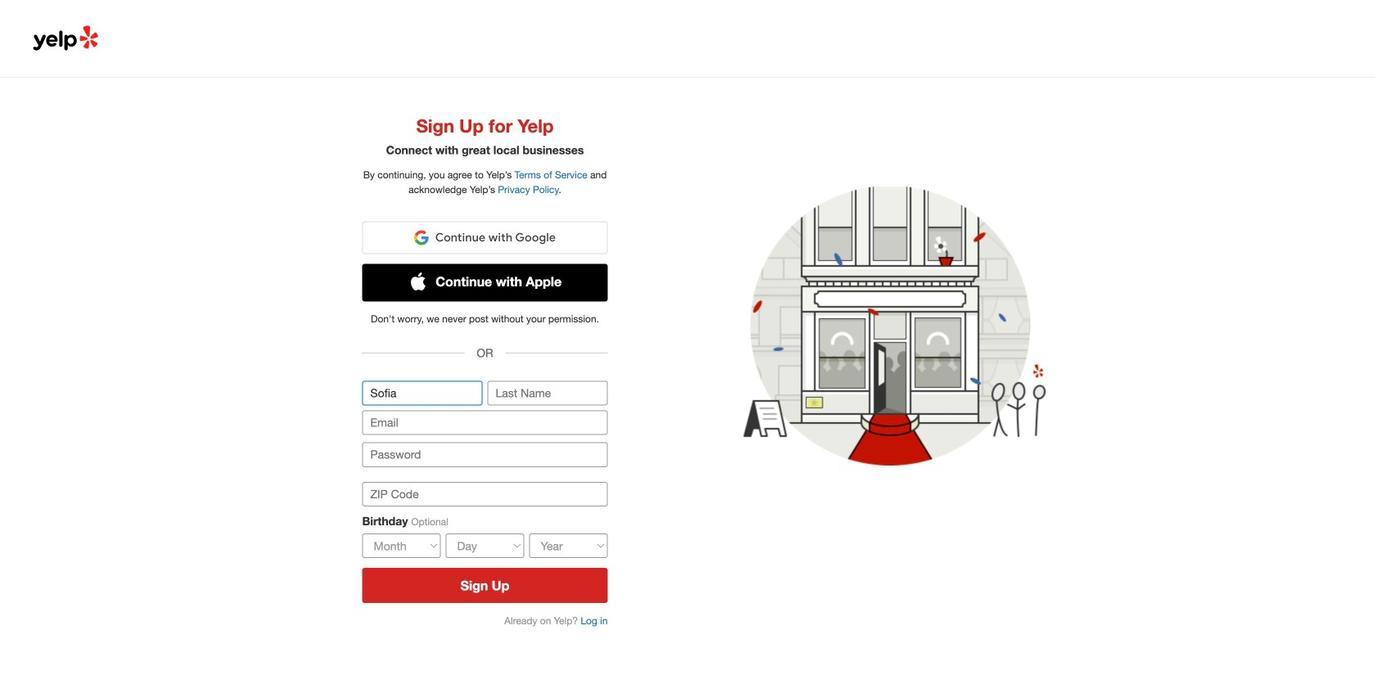 Task type: vqa. For each thing, say whether or not it's contained in the screenshot.
Password password field
yes



Task type: locate. For each thing, give the bounding box(es) containing it.
Last Name text field
[[488, 381, 608, 406]]



Task type: describe. For each thing, give the bounding box(es) containing it.
First Name text field
[[362, 381, 483, 406]]

ZIP Code text field
[[362, 482, 608, 507]]

Email email field
[[362, 411, 608, 435]]

Password password field
[[362, 443, 608, 467]]



